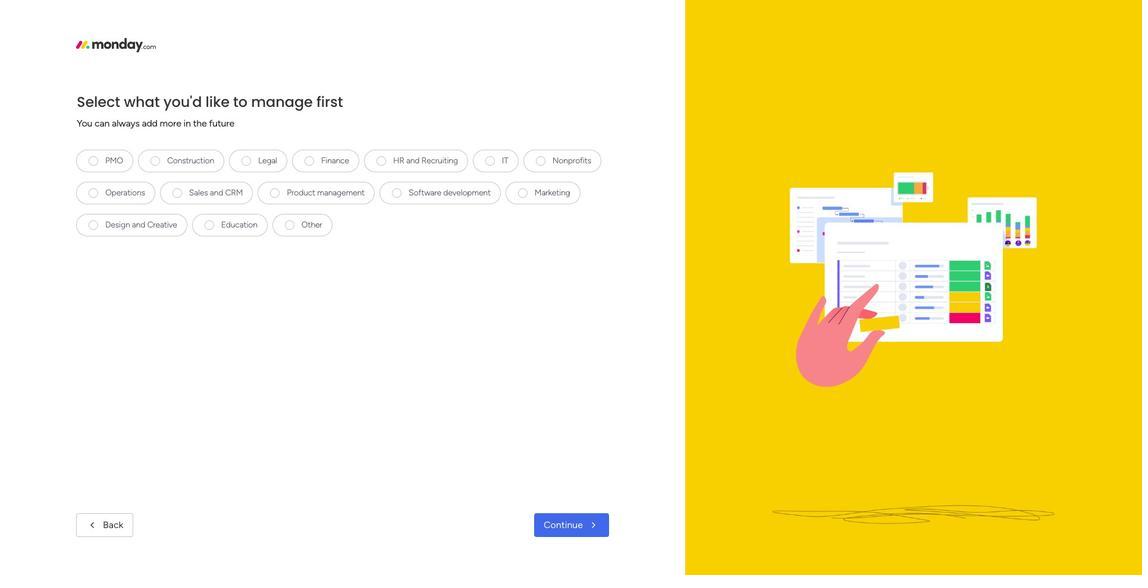Task type: locate. For each thing, give the bounding box(es) containing it.
select
[[77, 92, 120, 112]]

to
[[233, 92, 248, 112]]

marketing
[[535, 188, 570, 198]]

and
[[406, 156, 420, 166], [210, 188, 223, 198], [132, 220, 145, 230]]

hr
[[393, 156, 404, 166]]

pmo
[[105, 156, 123, 166]]

management
[[317, 188, 365, 198]]

manage
[[251, 92, 313, 112]]

2 vertical spatial and
[[132, 220, 145, 230]]

operations
[[105, 188, 145, 198]]

can
[[95, 118, 110, 129]]

other
[[302, 220, 322, 230]]

what
[[124, 92, 160, 112]]

0 vertical spatial and
[[406, 156, 420, 166]]

product
[[287, 188, 315, 198]]

future
[[209, 118, 234, 129]]

crm
[[225, 188, 243, 198]]

recruiting
[[422, 156, 458, 166]]

construction
[[167, 156, 214, 166]]

it
[[502, 156, 508, 166]]

software development
[[409, 188, 491, 198]]

1 vertical spatial and
[[210, 188, 223, 198]]

and right hr
[[406, 156, 420, 166]]

the
[[193, 118, 207, 129]]

2 horizontal spatial and
[[406, 156, 420, 166]]

sales
[[189, 188, 208, 198]]

1 horizontal spatial and
[[210, 188, 223, 198]]

continue
[[544, 520, 583, 531]]

always
[[112, 118, 140, 129]]

software
[[409, 188, 441, 198]]

hr and recruiting
[[393, 156, 458, 166]]

add
[[142, 118, 157, 129]]

and right design
[[132, 220, 145, 230]]

development
[[443, 188, 491, 198]]

back
[[103, 520, 123, 531]]

and left crm
[[210, 188, 223, 198]]

0 horizontal spatial and
[[132, 220, 145, 230]]

select what you'd like to manage first you can always add more in the future
[[77, 92, 343, 129]]



Task type: describe. For each thing, give the bounding box(es) containing it.
you
[[77, 118, 92, 129]]

legal
[[258, 156, 277, 166]]

and for recruiting
[[406, 156, 420, 166]]

logo image
[[76, 38, 156, 52]]

continue button
[[534, 514, 609, 538]]

first
[[316, 92, 343, 112]]

back button
[[76, 514, 133, 538]]

more
[[160, 118, 181, 129]]

you'd
[[163, 92, 202, 112]]

in
[[183, 118, 191, 129]]

finance
[[321, 156, 349, 166]]

education
[[221, 220, 257, 230]]

what would you like to manage first? image
[[709, 0, 1119, 576]]

and for creative
[[132, 220, 145, 230]]

nonprofits
[[552, 156, 591, 166]]

design and creative
[[105, 220, 177, 230]]

like
[[206, 92, 230, 112]]

product management
[[287, 188, 365, 198]]

design
[[105, 220, 130, 230]]

creative
[[147, 220, 177, 230]]

sales and crm
[[189, 188, 243, 198]]

and for crm
[[210, 188, 223, 198]]



